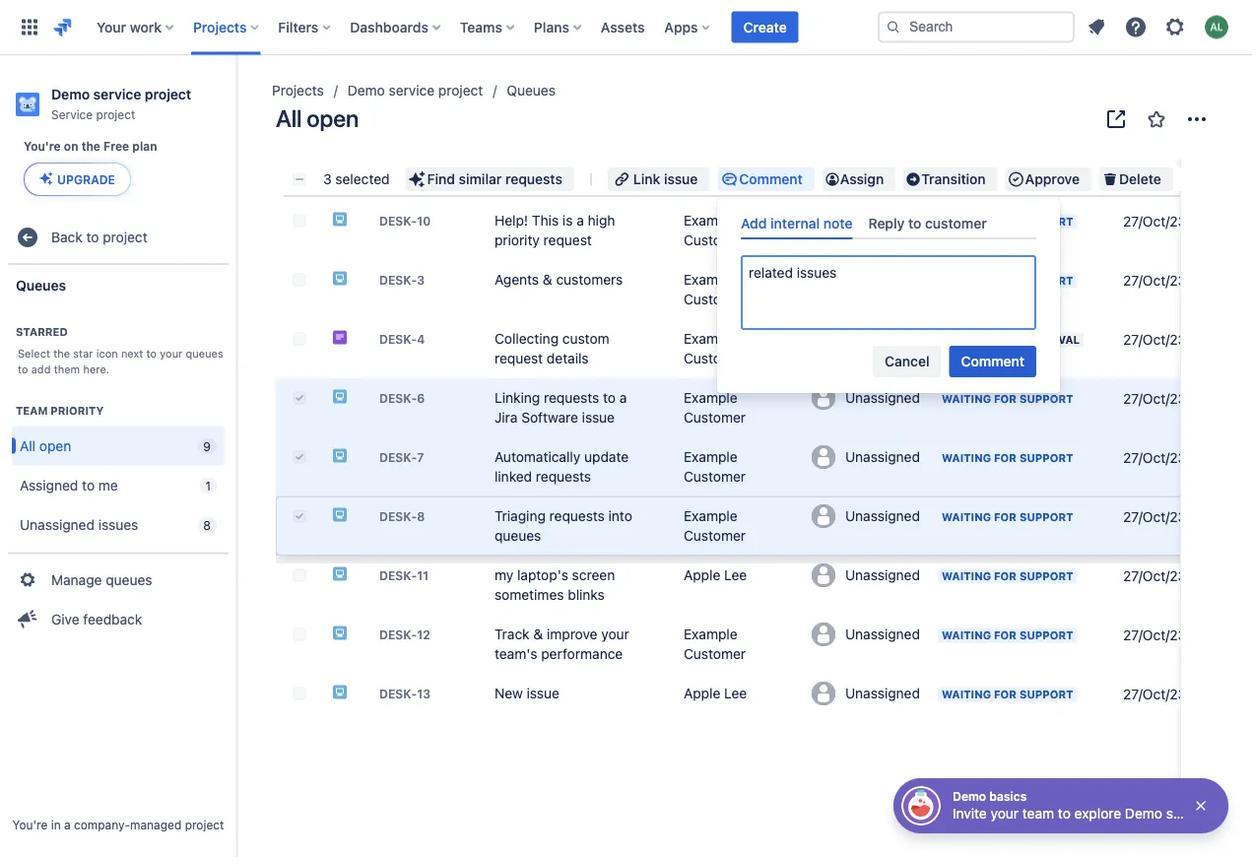 Task type: locate. For each thing, give the bounding box(es) containing it.
1 horizontal spatial 8
[[417, 509, 425, 523]]

0 vertical spatial projects
[[193, 19, 247, 35]]

1 vertical spatial lee
[[724, 685, 747, 702]]

comment button right cancel button at the top
[[950, 346, 1037, 378]]

2 horizontal spatial your
[[991, 806, 1019, 822]]

- for my
[[411, 569, 417, 582]]

3 example from the top
[[684, 331, 738, 347]]

desk left 6 at the top
[[379, 391, 411, 405]]

all open down team on the top left
[[20, 438, 71, 454]]

a inside linking requests to a jira software issue
[[620, 390, 627, 406]]

an it problem or question. image for agents & customers
[[332, 270, 348, 286]]

service inside demo basics invite your team to explore demo service projec
[[1166, 806, 1212, 822]]

1 vertical spatial open
[[39, 438, 71, 454]]

open
[[307, 104, 359, 132], [39, 438, 71, 454]]

2 vertical spatial your
[[991, 806, 1019, 822]]

request down 'collecting'
[[495, 350, 543, 367]]

1 an it problem or question. image from the top
[[332, 270, 348, 286]]

0 vertical spatial you're
[[24, 139, 61, 153]]

all down team on the top left
[[20, 438, 36, 454]]

1 vertical spatial &
[[533, 626, 543, 642]]

delete
[[1119, 171, 1162, 187]]

an it problem or question. image
[[332, 211, 348, 227], [332, 389, 348, 405], [332, 507, 348, 523], [332, 625, 348, 641]]

0 vertical spatial open
[[307, 104, 359, 132]]

an it problem or question. image down a requests that may require approval. icon on the top left of the page
[[332, 389, 348, 405]]

laptop's
[[517, 567, 568, 583]]

1 vertical spatial queues
[[16, 277, 66, 293]]

to left me
[[82, 477, 95, 493]]

a for is
[[577, 212, 584, 229]]

1 horizontal spatial service
[[389, 82, 435, 99]]

1 horizontal spatial comment button
[[950, 346, 1037, 378]]

1 vertical spatial issue
[[582, 409, 615, 426]]

6 customer from the top
[[684, 528, 746, 544]]

2 example from the top
[[684, 271, 738, 288]]

4 customer from the top
[[684, 409, 746, 426]]

issue up the update
[[582, 409, 615, 426]]

demo up invite
[[953, 789, 987, 803]]

0 horizontal spatial all
[[20, 438, 36, 454]]

3 left selected
[[323, 171, 332, 187]]

3 customer from the top
[[684, 350, 746, 367]]

free
[[104, 139, 129, 153]]

1 example customer from the top
[[684, 212, 746, 248]]

issue
[[664, 171, 698, 187], [582, 409, 615, 426], [527, 685, 560, 702]]

27/oct/23 for customers
[[1123, 272, 1187, 289]]

a up the update
[[620, 390, 627, 406]]

manage queues button
[[8, 560, 229, 600]]

- down 6 at the top
[[411, 450, 417, 464]]

- for linking
[[411, 391, 417, 405]]

team priority
[[16, 404, 104, 417]]

managed
[[130, 818, 182, 832]]

6 unassigned button from the top
[[806, 619, 936, 650]]

3 unassigned button from the top
[[806, 441, 936, 473]]

unassigned button for new issue
[[806, 678, 936, 709]]

0 vertical spatial issue
[[664, 171, 698, 187]]

2 unassigned button from the top
[[806, 382, 936, 414]]

6 27/oct/23 from the top
[[1123, 509, 1187, 525]]

approve
[[1025, 171, 1080, 187]]

7 desk from the top
[[379, 569, 411, 582]]

0 vertical spatial all
[[276, 104, 302, 132]]

explore
[[1075, 806, 1122, 822]]

example customer for collecting custom request details
[[684, 331, 746, 367]]

- down 11
[[411, 628, 417, 641]]

0 horizontal spatial open
[[39, 438, 71, 454]]

customer for agents & customers
[[684, 291, 746, 307]]

4 unassigned button from the top
[[806, 501, 936, 532]]

1 vertical spatial 3
[[417, 273, 425, 287]]

2 an it problem or question. image from the top
[[332, 448, 348, 464]]

issue inside button
[[664, 171, 698, 187]]

example customer for triaging requests into queues
[[684, 508, 746, 544]]

desk for agents
[[379, 273, 411, 287]]

8 down 1
[[203, 518, 211, 532]]

your up "performance"
[[601, 626, 629, 642]]

to inside team priority group
[[82, 477, 95, 493]]

1 horizontal spatial your
[[601, 626, 629, 642]]

0 vertical spatial comment button
[[718, 168, 815, 191]]

all open down projects link
[[276, 104, 359, 132]]

issue right link
[[664, 171, 698, 187]]

- up desk - 12
[[411, 569, 417, 582]]

new
[[495, 685, 523, 702]]

desk - 3
[[379, 273, 425, 287]]

6 example from the top
[[684, 508, 738, 524]]

demo up "service"
[[51, 86, 90, 102]]

comment button
[[718, 168, 815, 191], [950, 346, 1037, 378]]

example for automatically update linked requests
[[684, 449, 738, 465]]

queues right next
[[186, 347, 223, 360]]

an it problem or question. image left 'desk - 7'
[[332, 448, 348, 464]]

1 vertical spatial request
[[495, 350, 543, 367]]

queues up starred
[[16, 277, 66, 293]]

service for demo service project
[[389, 82, 435, 99]]

link issue
[[633, 171, 698, 187]]

3 - from the top
[[411, 332, 417, 346]]

my laptop's screen sometimes blinks
[[495, 567, 615, 603]]

an it problem or question. image for help! this is a high priority request
[[332, 211, 348, 227]]

similar
[[459, 171, 502, 187]]

2 horizontal spatial a
[[620, 390, 627, 406]]

3 example customer from the top
[[684, 331, 746, 367]]

the right on
[[81, 139, 100, 153]]

2 vertical spatial issue
[[527, 685, 560, 702]]

primary element
[[12, 0, 878, 55]]

& right agents
[[543, 271, 553, 288]]

0 vertical spatial the
[[81, 139, 100, 153]]

plans
[[534, 19, 569, 35]]

2 lee from the top
[[724, 685, 747, 702]]

desk left 13
[[379, 687, 411, 701]]

1 horizontal spatial all
[[276, 104, 302, 132]]

3 an it problem or question. image from the top
[[332, 507, 348, 523]]

1 vertical spatial the
[[53, 347, 70, 360]]

apple lee for new issue
[[684, 685, 747, 702]]

8 inside team priority group
[[203, 518, 211, 532]]

0 horizontal spatial a
[[64, 818, 71, 832]]

you're for you're in a company-managed project
[[12, 818, 48, 832]]

to right team
[[1058, 806, 1071, 822]]

them
[[54, 362, 80, 375]]

1 an it problem or question. image from the top
[[332, 211, 348, 227]]

0 horizontal spatial queues
[[16, 277, 66, 293]]

appswitcher icon image
[[18, 15, 41, 39]]

projects up sidebar navigation icon
[[193, 19, 247, 35]]

10
[[417, 214, 431, 228]]

- up the 4
[[411, 273, 417, 287]]

desk left 11
[[379, 569, 411, 582]]

jira
[[495, 409, 518, 426]]

& for agents
[[543, 271, 553, 288]]

0 horizontal spatial all open
[[20, 438, 71, 454]]

0 horizontal spatial comment
[[739, 171, 803, 187]]

3 an it problem or question. image from the top
[[332, 566, 348, 582]]

select
[[18, 347, 50, 360]]

27/oct/23 for improve
[[1123, 627, 1187, 643]]

to inside tab list
[[909, 215, 922, 231]]

assets
[[601, 19, 645, 35]]

issues
[[98, 517, 138, 533]]

project down primary element
[[438, 82, 483, 99]]

a right is
[[577, 212, 584, 229]]

desk for collecting
[[379, 332, 411, 346]]

desk left 7
[[379, 450, 411, 464]]

a inside the help! this is a high priority request
[[577, 212, 584, 229]]

0 horizontal spatial 3
[[323, 171, 332, 187]]

5 desk from the top
[[379, 450, 411, 464]]

priority
[[51, 404, 104, 417]]

demo down dashboards
[[348, 82, 385, 99]]

service down dashboards dropdown button
[[389, 82, 435, 99]]

customer
[[684, 232, 746, 248], [684, 291, 746, 307], [684, 350, 746, 367], [684, 409, 746, 426], [684, 469, 746, 485], [684, 528, 746, 544], [684, 646, 746, 662]]

5 example from the top
[[684, 449, 738, 465]]

2 an it problem or question. image from the top
[[332, 389, 348, 405]]

jira image
[[51, 15, 75, 39]]

demo right explore
[[1125, 806, 1163, 822]]

9 desk from the top
[[379, 687, 411, 701]]

27/oct/23 for request
[[1123, 332, 1187, 348]]

12
[[417, 628, 430, 641]]

8 down 7
[[417, 509, 425, 523]]

lee for new issue
[[724, 685, 747, 702]]

desk up desk - 4
[[379, 273, 411, 287]]

queues down triaging
[[495, 528, 541, 544]]

project for back to project
[[103, 229, 148, 246]]

1 customer from the top
[[684, 232, 746, 248]]

starred
[[16, 326, 68, 339]]

7 unassigned button from the top
[[806, 678, 936, 709]]

2 - from the top
[[411, 273, 417, 287]]

1 vertical spatial your
[[601, 626, 629, 642]]

6 - from the top
[[411, 509, 417, 523]]

example for collecting custom request details
[[684, 331, 738, 347]]

- up 6 at the top
[[411, 332, 417, 346]]

unassigned for sometimes
[[845, 567, 920, 584]]

teams button
[[454, 11, 522, 43]]

& inside track & improve your team's performance
[[533, 626, 543, 642]]

1 horizontal spatial queues
[[507, 82, 556, 99]]

0 vertical spatial your
[[160, 347, 183, 360]]

6
[[417, 391, 425, 405]]

0 vertical spatial a
[[577, 212, 584, 229]]

8 desk from the top
[[379, 628, 411, 641]]

desk left the 12
[[379, 628, 411, 641]]

1 vertical spatial apple
[[684, 685, 721, 702]]

0 vertical spatial queues
[[186, 347, 223, 360]]

- up 7
[[411, 391, 417, 405]]

1 vertical spatial all
[[20, 438, 36, 454]]

6 desk from the top
[[379, 509, 411, 523]]

unassigned issues
[[20, 517, 138, 533]]

your for demo basics invite your team to explore demo service projec
[[991, 806, 1019, 822]]

next
[[121, 347, 143, 360]]

- down 7
[[411, 509, 417, 523]]

1 vertical spatial comment
[[961, 353, 1025, 370]]

1 horizontal spatial the
[[81, 139, 100, 153]]

search image
[[886, 19, 902, 35]]

1 vertical spatial queues
[[495, 528, 541, 544]]

an it problem or question. image up a requests that may require approval. icon on the top left of the page
[[332, 270, 348, 286]]

dashboards button
[[344, 11, 448, 43]]

queues up give feedback button
[[106, 572, 152, 588]]

desk - 13
[[379, 687, 431, 701]]

4 example customer from the top
[[684, 390, 746, 426]]

0 vertical spatial apple lee
[[684, 567, 747, 583]]

queues down plans
[[507, 82, 556, 99]]

- down desk - 12
[[411, 687, 417, 701]]

customer for collecting custom request details
[[684, 350, 746, 367]]

project right back
[[103, 229, 148, 246]]

to up the update
[[603, 390, 616, 406]]

1 vertical spatial apple lee
[[684, 685, 747, 702]]

7 example customer from the top
[[684, 626, 746, 662]]

4 - from the top
[[411, 391, 417, 405]]

2 customer from the top
[[684, 291, 746, 307]]

27/oct/23 for screen
[[1123, 568, 1187, 584]]

tab list containing add internal note
[[733, 207, 1045, 240]]

1 horizontal spatial open
[[307, 104, 359, 132]]

project for demo service project
[[438, 82, 483, 99]]

1 horizontal spatial projects
[[272, 82, 324, 99]]

a requests that may require approval. image
[[332, 330, 348, 345]]

starred select the star icon next to your queues to add them here.
[[16, 326, 223, 375]]

all
[[276, 104, 302, 132], [20, 438, 36, 454]]

example for agents & customers
[[684, 271, 738, 288]]

collecting custom request details
[[495, 331, 610, 367]]

demo service project link
[[348, 79, 483, 102]]

8 - from the top
[[411, 628, 417, 641]]

your down the basics
[[991, 806, 1019, 822]]

1 example from the top
[[684, 212, 738, 229]]

a for to
[[620, 390, 627, 406]]

7 customer from the top
[[684, 646, 746, 662]]

0 horizontal spatial queues
[[106, 572, 152, 588]]

banner containing your work
[[0, 0, 1252, 55]]

- for help!
[[411, 214, 417, 228]]

&
[[543, 271, 553, 288], [533, 626, 543, 642]]

2 27/oct/23 from the top
[[1123, 272, 1187, 289]]

1 horizontal spatial 3
[[417, 273, 425, 287]]

customer for linking requests to a jira software issue
[[684, 409, 746, 426]]

unassigned button
[[806, 323, 936, 355], [806, 382, 936, 414], [806, 441, 936, 473], [806, 501, 936, 532], [806, 560, 936, 591], [806, 619, 936, 650], [806, 678, 936, 709]]

2 vertical spatial queues
[[106, 572, 152, 588]]

- for track
[[411, 628, 417, 641]]

requests up software
[[544, 390, 599, 406]]

1 horizontal spatial a
[[577, 212, 584, 229]]

an it problem or question. image left desk - 8
[[332, 507, 348, 523]]

desk - 11
[[379, 569, 429, 582]]

your inside demo basics invite your team to explore demo service projec
[[991, 806, 1019, 822]]

project right managed
[[185, 818, 224, 832]]

to right reply
[[909, 215, 922, 231]]

4 desk from the top
[[379, 391, 411, 405]]

jira image
[[51, 15, 75, 39]]

1 - from the top
[[411, 214, 417, 228]]

1 horizontal spatial issue
[[582, 409, 615, 426]]

requests inside triaging requests into queues
[[549, 508, 605, 524]]

7 27/oct/23 from the top
[[1123, 568, 1187, 584]]

request down is
[[544, 232, 592, 248]]

a
[[577, 212, 584, 229], [620, 390, 627, 406], [64, 818, 71, 832]]

0 horizontal spatial the
[[53, 347, 70, 360]]

4 an it problem or question. image from the top
[[332, 684, 348, 700]]

an it problem or question. image
[[332, 270, 348, 286], [332, 448, 348, 464], [332, 566, 348, 582], [332, 684, 348, 700]]

upgrade
[[57, 173, 115, 186]]

1 27/oct/23 from the top
[[1123, 213, 1187, 230]]

demo inside demo service project service project
[[51, 86, 90, 102]]

1 horizontal spatial all open
[[276, 104, 359, 132]]

8 27/oct/23 from the top
[[1123, 627, 1187, 643]]

lee
[[724, 567, 747, 583], [724, 685, 747, 702]]

2 desk from the top
[[379, 273, 411, 287]]

project up plan
[[145, 86, 191, 102]]

0 vertical spatial lee
[[724, 567, 747, 583]]

an it problem or question. image for triaging requests into queues
[[332, 507, 348, 523]]

a right in
[[64, 818, 71, 832]]

banner
[[0, 0, 1252, 55]]

to inside linking requests to a jira software issue
[[603, 390, 616, 406]]

open down team priority
[[39, 438, 71, 454]]

triaging requests into queues
[[495, 508, 632, 544]]

star image
[[1145, 107, 1169, 131]]

issue inside linking requests to a jira software issue
[[582, 409, 615, 426]]

invite
[[953, 806, 987, 822]]

projects for projects popup button
[[193, 19, 247, 35]]

to
[[909, 215, 922, 231], [86, 229, 99, 246], [146, 347, 157, 360], [18, 362, 28, 375], [603, 390, 616, 406], [82, 477, 95, 493], [1058, 806, 1071, 822]]

here.
[[83, 362, 109, 375]]

None text field
[[741, 255, 1037, 330]]

customer for help! this is a high priority request
[[684, 232, 746, 248]]

2 apple from the top
[[684, 685, 721, 702]]

desk for triaging
[[379, 509, 411, 523]]

apple for new issue
[[684, 685, 721, 702]]

7 example from the top
[[684, 626, 738, 642]]

the up them
[[53, 347, 70, 360]]

0 vertical spatial &
[[543, 271, 553, 288]]

2 horizontal spatial queues
[[495, 528, 541, 544]]

service inside demo service project service project
[[93, 86, 141, 102]]

requests up this
[[505, 171, 563, 187]]

to right back
[[86, 229, 99, 246]]

projects right sidebar navigation icon
[[272, 82, 324, 99]]

your inside starred select the star icon next to your queues to add them here.
[[160, 347, 183, 360]]

- for collecting
[[411, 332, 417, 346]]

3 27/oct/23 from the top
[[1123, 332, 1187, 348]]

0 horizontal spatial service
[[93, 86, 141, 102]]

software
[[522, 409, 578, 426]]

is
[[563, 212, 573, 229]]

9 - from the top
[[411, 687, 417, 701]]

request
[[544, 232, 592, 248], [495, 350, 543, 367]]

service left projec
[[1166, 806, 1212, 822]]

unassigned button for triaging requests into queues
[[806, 501, 936, 532]]

your right next
[[160, 347, 183, 360]]

company-
[[74, 818, 130, 832]]

desk left 10
[[379, 214, 411, 228]]

0 vertical spatial apple
[[684, 567, 721, 583]]

example for help! this is a high priority request
[[684, 212, 738, 229]]

0 horizontal spatial projects
[[193, 19, 247, 35]]

service
[[389, 82, 435, 99], [93, 86, 141, 102], [1166, 806, 1212, 822]]

projects inside popup button
[[193, 19, 247, 35]]

automatically update linked requests
[[495, 449, 629, 485]]

open down projects link
[[307, 104, 359, 132]]

create button
[[732, 11, 799, 43]]

2 example customer from the top
[[684, 271, 746, 307]]

5 unassigned button from the top
[[806, 560, 936, 591]]

& right track
[[533, 626, 543, 642]]

0 vertical spatial queues
[[507, 82, 556, 99]]

example for linking requests to a jira software issue
[[684, 390, 738, 406]]

requests down automatically
[[536, 469, 591, 485]]

0 vertical spatial request
[[544, 232, 592, 248]]

1 vertical spatial a
[[620, 390, 627, 406]]

on
[[64, 139, 78, 153]]

8
[[417, 509, 425, 523], [203, 518, 211, 532]]

improve
[[547, 626, 598, 642]]

all down projects link
[[276, 104, 302, 132]]

2 vertical spatial a
[[64, 818, 71, 832]]

you're left in
[[12, 818, 48, 832]]

an it problem or question. image left desk - 12
[[332, 625, 348, 641]]

issue right new
[[527, 685, 560, 702]]

5 example customer from the top
[[684, 449, 746, 485]]

demo for demo service project service project
[[51, 86, 90, 102]]

to left add
[[18, 362, 28, 375]]

example for track & improve your team's performance
[[684, 626, 738, 642]]

desk
[[379, 214, 411, 228], [379, 273, 411, 287], [379, 332, 411, 346], [379, 391, 411, 405], [379, 450, 411, 464], [379, 509, 411, 523], [379, 569, 411, 582], [379, 628, 411, 641], [379, 687, 411, 701]]

4 example from the top
[[684, 390, 738, 406]]

desk left the 4
[[379, 332, 411, 346]]

7 - from the top
[[411, 569, 417, 582]]

requests left into at bottom
[[549, 508, 605, 524]]

customer for automatically update linked requests
[[684, 469, 746, 485]]

4 an it problem or question. image from the top
[[332, 625, 348, 641]]

unassigned for requests
[[845, 449, 920, 465]]

the inside starred select the star icon next to your queues to add them here.
[[53, 347, 70, 360]]

service up free
[[93, 86, 141, 102]]

11
[[417, 569, 429, 582]]

an it problem or question. image left desk - 11
[[332, 566, 348, 582]]

requests inside linking requests to a jira software issue
[[544, 390, 599, 406]]

1 horizontal spatial queues
[[186, 347, 223, 360]]

assigned to me
[[20, 477, 118, 493]]

desk for new
[[379, 687, 411, 701]]

you're on the free plan
[[24, 139, 157, 153]]

1 vertical spatial all open
[[20, 438, 71, 454]]

0 horizontal spatial issue
[[527, 685, 560, 702]]

1 vertical spatial you're
[[12, 818, 48, 832]]

comment right cancel
[[961, 353, 1025, 370]]

an it problem or question. image down "3 selected"
[[332, 211, 348, 227]]

starred group
[[8, 305, 229, 383]]

1 unassigned button from the top
[[806, 323, 936, 355]]

apple lee for my laptop's screen sometimes blinks
[[684, 567, 747, 583]]

0 vertical spatial 3
[[323, 171, 332, 187]]

5 27/oct/23 from the top
[[1123, 450, 1187, 466]]

2 horizontal spatial service
[[1166, 806, 1212, 822]]

details
[[547, 350, 589, 367]]

group containing manage queues
[[8, 552, 229, 645]]

5 customer from the top
[[684, 469, 746, 485]]

4 27/oct/23 from the top
[[1123, 391, 1187, 407]]

0 horizontal spatial your
[[160, 347, 183, 360]]

assign button
[[823, 168, 896, 191]]

3 up the 4
[[417, 273, 425, 287]]

to inside demo basics invite your team to explore demo service projec
[[1058, 806, 1071, 822]]

priority
[[495, 232, 540, 248]]

desk down 'desk - 7'
[[379, 509, 411, 523]]

transition
[[922, 171, 986, 187]]

0 horizontal spatial 8
[[203, 518, 211, 532]]

unassigned for your
[[845, 626, 920, 643]]

transition button
[[904, 168, 998, 191]]

1 apple lee from the top
[[684, 567, 747, 583]]

2 horizontal spatial issue
[[664, 171, 698, 187]]

your inside track & improve your team's performance
[[601, 626, 629, 642]]

tab list
[[733, 207, 1045, 240]]

desk for help!
[[379, 214, 411, 228]]

5 - from the top
[[411, 450, 417, 464]]

you're left on
[[24, 139, 61, 153]]

comment button up add
[[718, 168, 815, 191]]

2 apple lee from the top
[[684, 685, 747, 702]]

service
[[51, 107, 93, 121]]

1 desk from the top
[[379, 214, 411, 228]]

the
[[81, 139, 100, 153], [53, 347, 70, 360]]

1 apple from the top
[[684, 567, 721, 583]]

blinks
[[568, 587, 605, 603]]

example for triaging requests into queues
[[684, 508, 738, 524]]

- down find similar requests image
[[411, 214, 417, 228]]

an it problem or question. image left desk - 13
[[332, 684, 348, 700]]

3 desk from the top
[[379, 332, 411, 346]]

1 vertical spatial projects
[[272, 82, 324, 99]]

1 lee from the top
[[724, 567, 747, 583]]

comment up add
[[739, 171, 803, 187]]

6 example customer from the top
[[684, 508, 746, 544]]

group
[[8, 552, 229, 645]]



Task type: vqa. For each thing, say whether or not it's contained in the screenshot.


Task type: describe. For each thing, give the bounding box(es) containing it.
1
[[205, 479, 211, 493]]

desk for track
[[379, 628, 411, 641]]

unassigned button for collecting custom request details
[[806, 323, 936, 355]]

upgrade button
[[25, 164, 130, 195]]

27/oct/23 for to
[[1123, 391, 1187, 407]]

track & improve your team's performance
[[495, 626, 629, 662]]

0 vertical spatial comment
[[739, 171, 803, 187]]

assets link
[[595, 11, 651, 43]]

unassigned button for my laptop's screen sometimes blinks
[[806, 560, 936, 591]]

find
[[427, 171, 455, 187]]

0 vertical spatial all open
[[276, 104, 359, 132]]

- for triaging
[[411, 509, 417, 523]]

linking requests to a jira software issue
[[495, 390, 627, 426]]

back
[[51, 229, 83, 246]]

the for select
[[53, 347, 70, 360]]

requests inside automatically update linked requests
[[536, 469, 591, 485]]

projects for projects link
[[272, 82, 324, 99]]

apps button
[[659, 11, 718, 43]]

into
[[609, 508, 632, 524]]

example customer for automatically update linked requests
[[684, 449, 746, 485]]

you're in a company-managed project
[[12, 818, 224, 832]]

example customer for help! this is a high priority request
[[684, 212, 746, 248]]

my
[[495, 567, 514, 583]]

linking
[[495, 390, 540, 406]]

1 vertical spatial comment button
[[950, 346, 1037, 378]]

all open inside team priority group
[[20, 438, 71, 454]]

add
[[31, 362, 51, 375]]

unassigned inside team priority group
[[20, 517, 95, 533]]

sometimes
[[495, 587, 564, 603]]

back to project link
[[8, 218, 229, 257]]

27/oct/23 for linked
[[1123, 450, 1187, 466]]

reply to customer
[[869, 215, 987, 231]]

your profile and settings image
[[1205, 15, 1229, 39]]

work
[[130, 19, 162, 35]]

unassigned for a
[[845, 390, 920, 406]]

settings image
[[1164, 15, 1187, 39]]

give feedback
[[51, 611, 142, 627]]

automatically
[[495, 449, 581, 465]]

filters
[[278, 19, 319, 35]]

add
[[741, 215, 767, 231]]

manage queues
[[51, 572, 152, 588]]

basics
[[990, 789, 1027, 803]]

1 horizontal spatial comment
[[961, 353, 1025, 370]]

an it problem or question. image for track & improve your team's performance
[[332, 625, 348, 641]]

update
[[584, 449, 629, 465]]

& for track
[[533, 626, 543, 642]]

this
[[532, 212, 559, 229]]

demo basics invite your team to explore demo service projec
[[953, 789, 1252, 822]]

4
[[417, 332, 425, 346]]

- for agents
[[411, 273, 417, 287]]

delete button
[[1100, 168, 1174, 191]]

7
[[417, 450, 424, 464]]

cancel
[[885, 353, 930, 370]]

feedback
[[83, 611, 142, 627]]

queues inside starred select the star icon next to your queues to add them here.
[[186, 347, 223, 360]]

project for demo service project service project
[[145, 86, 191, 102]]

you're for you're on the free plan
[[24, 139, 61, 153]]

in
[[51, 818, 61, 832]]

example customer for track & improve your team's performance
[[684, 626, 746, 662]]

find similar requests button
[[406, 168, 574, 191]]

demo service project
[[348, 82, 483, 99]]

reply
[[869, 215, 905, 231]]

desk for automatically
[[379, 450, 411, 464]]

your work
[[97, 19, 162, 35]]

apple for my laptop's screen sometimes blinks
[[684, 567, 721, 583]]

27/oct/23 for is
[[1123, 213, 1187, 230]]

lee for my laptop's screen sometimes blinks
[[724, 567, 747, 583]]

me
[[98, 477, 118, 493]]

request inside collecting custom request details
[[495, 350, 543, 367]]

help image
[[1124, 15, 1148, 39]]

add internal note
[[741, 215, 853, 231]]

9 27/oct/23 from the top
[[1123, 686, 1187, 703]]

notifications image
[[1085, 15, 1109, 39]]

9
[[203, 440, 211, 453]]

filters button
[[272, 11, 338, 43]]

an it problem or question. image for linking requests to a jira software issue
[[332, 389, 348, 405]]

star
[[73, 347, 93, 360]]

linked
[[495, 469, 532, 485]]

team priority group
[[8, 383, 229, 552]]

projects button
[[187, 11, 266, 43]]

27/oct/23 for into
[[1123, 509, 1187, 525]]

demo for demo basics invite your team to explore demo service projec
[[953, 789, 987, 803]]

an it problem or question. image for automatically update linked requests
[[332, 448, 348, 464]]

triaging
[[495, 508, 546, 524]]

desk for linking
[[379, 391, 411, 405]]

all inside team priority group
[[20, 438, 36, 454]]

unassigned button for automatically update linked requests
[[806, 441, 936, 473]]

find similar requests
[[427, 171, 563, 187]]

projec
[[1216, 806, 1252, 822]]

an it problem or question. image for my laptop's screen sometimes blinks
[[332, 566, 348, 582]]

customer for track & improve your team's performance
[[684, 646, 746, 662]]

link issue button
[[608, 168, 710, 191]]

find similar requests image
[[408, 169, 427, 189]]

plan
[[132, 139, 157, 153]]

13
[[417, 687, 431, 701]]

performance
[[541, 646, 623, 662]]

your for track & improve your team's performance
[[601, 626, 629, 642]]

high
[[588, 212, 615, 229]]

the for on
[[81, 139, 100, 153]]

desk - 7
[[379, 450, 424, 464]]

give
[[51, 611, 79, 627]]

request inside the help! this is a high priority request
[[544, 232, 592, 248]]

close image
[[1193, 798, 1209, 814]]

approve button
[[1006, 168, 1092, 191]]

queues inside button
[[106, 572, 152, 588]]

- for automatically
[[411, 450, 417, 464]]

desk - 8
[[379, 509, 425, 523]]

projects link
[[272, 79, 324, 102]]

desk for my
[[379, 569, 411, 582]]

customer
[[925, 215, 987, 231]]

example customer for linking requests to a jira software issue
[[684, 390, 746, 426]]

demo for demo service project
[[348, 82, 385, 99]]

team
[[16, 404, 48, 417]]

help!
[[495, 212, 528, 229]]

assigned
[[20, 477, 78, 493]]

to right next
[[146, 347, 157, 360]]

assign
[[840, 171, 884, 187]]

issue for link issue
[[664, 171, 698, 187]]

manage
[[51, 572, 102, 588]]

help! this is a high priority request
[[495, 212, 615, 248]]

actions image
[[1185, 107, 1209, 131]]

agents
[[495, 271, 539, 288]]

give feedback button
[[8, 600, 229, 639]]

customer for triaging requests into queues
[[684, 528, 746, 544]]

- for new
[[411, 687, 417, 701]]

sidebar navigation image
[[215, 79, 258, 118]]

desk - 6
[[379, 391, 425, 405]]

dashboards
[[350, 19, 429, 35]]

an it problem or question. image for new issue
[[332, 684, 348, 700]]

Search field
[[878, 11, 1075, 43]]

unassigned for queues
[[845, 508, 920, 524]]

unassigned button for track & improve your team's performance
[[806, 619, 936, 650]]

issue for new issue
[[527, 685, 560, 702]]

link
[[633, 171, 661, 187]]

0 horizontal spatial comment button
[[718, 168, 815, 191]]

note
[[824, 215, 853, 231]]

screen
[[572, 567, 615, 583]]

agents & customers
[[495, 271, 623, 288]]

service for demo service project service project
[[93, 86, 141, 102]]

project up free
[[96, 107, 135, 121]]

queues inside triaging requests into queues
[[495, 528, 541, 544]]

example customer for agents & customers
[[684, 271, 746, 307]]

requests inside find similar requests button
[[505, 171, 563, 187]]

open inside team priority group
[[39, 438, 71, 454]]

unassigned button for linking requests to a jira software issue
[[806, 382, 936, 414]]

queues link
[[507, 79, 556, 102]]

demo service project service project
[[51, 86, 191, 121]]

unassigned for details
[[845, 331, 920, 347]]

3 selected
[[323, 171, 390, 187]]



